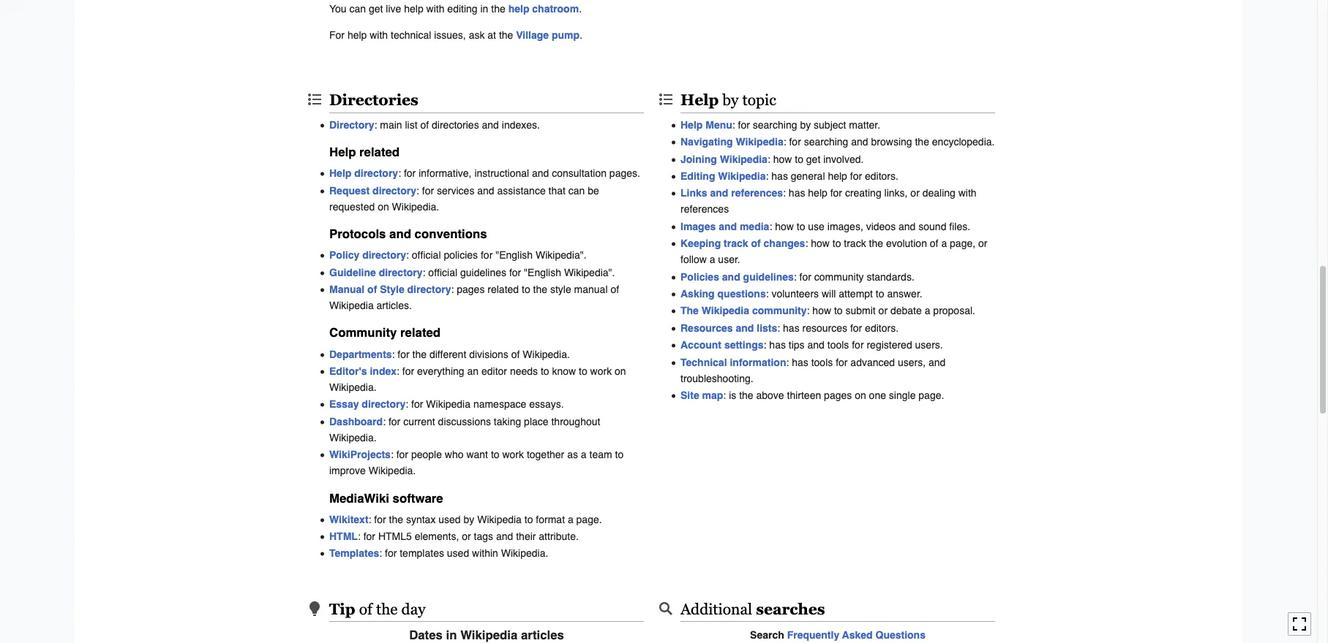 Task type: describe. For each thing, give the bounding box(es) containing it.
taking
[[494, 416, 521, 428]]

guideline
[[329, 267, 376, 279]]

: inside : has help for creating links, or dealing with references
[[783, 188, 786, 199]]

is
[[729, 390, 736, 402]]

references inside : has help for creating links, or dealing with references
[[681, 204, 729, 215]]

needs
[[510, 366, 538, 378]]

wikitext
[[329, 514, 368, 526]]

1 vertical spatial "english
[[524, 267, 561, 279]]

place
[[524, 416, 549, 428]]

1 vertical spatial official
[[428, 267, 457, 279]]

search frequently asked questions
[[750, 630, 926, 642]]

videos
[[866, 221, 896, 233]]

and left indexes.
[[482, 119, 499, 131]]

for left informative,
[[404, 168, 416, 180]]

of right list
[[420, 119, 429, 131]]

editing wikipedia link
[[681, 171, 766, 182]]

site
[[681, 390, 699, 402]]

editors. inside the policies and guidelines : for community standards. asking questions : volunteers will attempt to answer. the wikipedia community : how to submit or debate a proposal. resources and lists : has resources for editors. account settings : has tips and tools for registered users.
[[865, 323, 899, 334]]

track inside : how to track the evolution of a page, or follow a user.
[[844, 238, 866, 250]]

account
[[681, 340, 722, 351]]

to inside : pages related to the style manual of wikipedia articles.
[[522, 284, 530, 296]]

user.
[[718, 254, 740, 266]]

directory link
[[329, 119, 374, 131]]

protocols and conventions
[[329, 227, 487, 242]]

directory up style
[[379, 267, 423, 279]]

essay directory : for wikipedia namespace essays.
[[329, 399, 564, 411]]

follow
[[681, 254, 707, 266]]

volunteers
[[772, 288, 819, 300]]

together
[[527, 449, 564, 461]]

has left tips
[[769, 340, 786, 351]]

section containing tip
[[307, 584, 659, 644]]

dealing
[[923, 188, 956, 199]]

for up templates
[[363, 531, 375, 543]]

help up "village"
[[508, 3, 529, 15]]

who
[[445, 449, 464, 461]]

pump
[[552, 29, 580, 41]]

for up current
[[411, 399, 423, 411]]

troubleshooting.
[[681, 373, 753, 385]]

users,
[[898, 357, 926, 368]]

directory : main list of directories and indexes.
[[329, 119, 540, 131]]

the wikipedia community link
[[681, 305, 807, 317]]

general
[[791, 171, 825, 182]]

page. for wikitext : for the syntax used by wikipedia to format a page. html : for html5 elements, or tags and their attribute. templates : for templates used within wikipedia.
[[576, 514, 602, 526]]

the right at
[[499, 29, 513, 41]]

a inside ": for people who want to work together as a team to improve wikipedia."
[[581, 449, 587, 461]]

has inside : has help for creating links, or dealing with references
[[789, 188, 805, 199]]

help for help by topic
[[681, 92, 719, 109]]

issues,
[[434, 29, 466, 41]]

and down 'user.' on the top of the page
[[722, 271, 740, 283]]

for up : pages related to the style manual of wikipedia articles.
[[509, 267, 521, 279]]

or inside the policies and guidelines : for community standards. asking questions : volunteers will attempt to answer. the wikipedia community : how to submit or debate a proposal. resources and lists : has resources for editors. account settings : has tips and tools for registered users.
[[879, 305, 888, 317]]

submit
[[846, 305, 876, 317]]

attribute.
[[539, 531, 579, 543]]

for down submit
[[850, 323, 862, 334]]

to left know
[[541, 366, 549, 378]]

has inside ": has tools for advanced users, and troubleshooting."
[[792, 357, 808, 368]]

links and references
[[681, 188, 783, 199]]

has inside help menu : for searching by subject matter. navigating wikipedia : for searching and browsing the encyclopedia. joining wikipedia : how to get involved. editing wikipedia : has general help for editors.
[[771, 171, 788, 182]]

tags
[[474, 531, 493, 543]]

0 vertical spatial "english
[[496, 250, 533, 261]]

additional
[[681, 601, 752, 619]]

directory for request
[[373, 185, 416, 197]]

map
[[702, 390, 723, 402]]

1 vertical spatial used
[[447, 548, 469, 560]]

directories navigation
[[307, 74, 659, 563]]

related for community related
[[400, 326, 441, 341]]

help directory : for informative, instructional and consultation pages.
[[329, 168, 640, 180]]

0 vertical spatial searching
[[753, 119, 797, 131]]

how inside the policies and guidelines : for community standards. asking questions : volunteers will attempt to answer. the wikipedia community : how to submit or debate a proposal. resources and lists : has resources for editors. account settings : has tips and tools for registered users.
[[812, 305, 831, 317]]

: for everything an editor needs to know to work on wikipedia.
[[329, 366, 626, 394]]

and inside wikitext : for the syntax used by wikipedia to format a page. html : for html5 elements, or tags and their attribute. templates : for templates used within wikipedia.
[[496, 531, 513, 543]]

region containing you can get live help with editing in the
[[307, 0, 659, 54]]

images and media : how to use images, videos and sound files.
[[681, 221, 970, 233]]

tip of the day
[[329, 601, 426, 619]]

village pump link
[[516, 29, 580, 41]]

wikipedia up links and references link
[[718, 171, 766, 182]]

for down community related
[[398, 349, 410, 360]]

0 vertical spatial .
[[579, 3, 582, 15]]

wikipedia up joining wikipedia link
[[736, 136, 783, 148]]

on inside : for everything an editor needs to know to work on wikipedia.
[[615, 366, 626, 378]]

their
[[516, 531, 536, 543]]

manual
[[329, 284, 365, 296]]

a inside wikitext : for the syntax used by wikipedia to format a page. html : for html5 elements, or tags and their attribute. templates : for templates used within wikipedia.
[[568, 514, 573, 526]]

browsing
[[871, 136, 912, 148]]

indexes.
[[502, 119, 540, 131]]

site map link
[[681, 390, 723, 402]]

resources and lists link
[[681, 323, 777, 334]]

guidelines inside the policies and guidelines : for community standards. asking questions : volunteers will attempt to answer. the wikipedia community : how to submit or debate a proposal. resources and lists : has resources for editors. account settings : has tips and tools for registered users.
[[743, 271, 794, 283]]

to down standards.
[[876, 288, 884, 300]]

to down will
[[834, 305, 843, 317]]

and inside ": has tools for advanced users, and troubleshooting."
[[929, 357, 946, 368]]

of up needs
[[511, 349, 520, 360]]

the inside : how to track the evolution of a page, or follow a user.
[[869, 238, 883, 250]]

html
[[329, 531, 358, 543]]

1 horizontal spatial searching
[[804, 136, 848, 148]]

standards.
[[867, 271, 915, 283]]

community
[[329, 326, 397, 341]]

wikipedia inside : pages related to the style manual of wikipedia articles.
[[329, 300, 374, 312]]

matter.
[[849, 119, 880, 131]]

1 horizontal spatial references
[[731, 188, 783, 199]]

discussions
[[438, 416, 491, 428]]

0 vertical spatial in
[[480, 3, 488, 15]]

mediawiki
[[329, 491, 389, 506]]

has up tips
[[783, 323, 800, 334]]

directories
[[329, 92, 418, 109]]

within
[[472, 548, 498, 560]]

and down "editing wikipedia" link
[[710, 188, 728, 199]]

articles.
[[377, 300, 412, 312]]

and up 'evolution'
[[899, 221, 916, 233]]

how inside : how to track the evolution of a page, or follow a user.
[[811, 238, 830, 250]]

templates
[[400, 548, 444, 560]]

get inside help menu : for searching by subject matter. navigating wikipedia : for searching and browsing the encyclopedia. joining wikipedia : how to get involved. editing wikipedia : has general help for editors.
[[806, 153, 820, 165]]

the inside help menu : for searching by subject matter. navigating wikipedia : for searching and browsing the encyclopedia. joining wikipedia : how to get involved. editing wikipedia : has general help for editors.
[[915, 136, 929, 148]]

on inside : for services and assistance that can be requested on wikipedia.
[[378, 201, 389, 213]]

1 vertical spatial .
[[580, 29, 582, 41]]

to inside : how to track the evolution of a page, or follow a user.
[[833, 238, 841, 250]]

for up creating
[[850, 171, 862, 182]]

of down guideline directory link
[[367, 284, 377, 296]]

chatroom
[[532, 3, 579, 15]]

and up policy directory link
[[389, 227, 411, 242]]

for up navigating wikipedia link
[[738, 119, 750, 131]]

wikipedia up discussions
[[426, 399, 471, 411]]

to right want
[[491, 449, 499, 461]]

or inside wikitext : for the syntax used by wikipedia to format a page. html : for html5 elements, or tags and their attribute. templates : for templates used within wikipedia.
[[462, 531, 471, 543]]

evolution
[[886, 238, 927, 250]]

mediawiki software
[[329, 491, 443, 506]]

for up volunteers
[[800, 271, 811, 283]]

links,
[[884, 188, 908, 199]]

that
[[548, 185, 566, 197]]

keeping track of changes link
[[681, 238, 805, 250]]

for up general
[[789, 136, 801, 148]]

tools inside ": has tools for advanced users, and troubleshooting."
[[811, 357, 833, 368]]

to inside help menu : for searching by subject matter. navigating wikipedia : for searching and browsing the encyclopedia. joining wikipedia : how to get involved. editing wikipedia : has general help for editors.
[[795, 153, 803, 165]]

page,
[[950, 238, 975, 250]]

protocols
[[329, 227, 386, 242]]

asking
[[681, 288, 715, 300]]

editor's index link
[[329, 366, 397, 378]]

pages.
[[609, 168, 640, 180]]

policy directory link
[[329, 250, 406, 261]]

0 vertical spatial official
[[412, 250, 441, 261]]

and up keeping track of changes
[[719, 221, 737, 233]]

related for help related
[[359, 145, 400, 160]]

fullscreen image
[[1292, 618, 1307, 633]]

2 vertical spatial on
[[855, 390, 866, 402]]

: pages related to the style manual of wikipedia articles.
[[329, 284, 619, 312]]

main
[[380, 119, 402, 131]]

wikitext link
[[329, 514, 368, 526]]

frequently asked questions link
[[787, 630, 926, 642]]

to left use
[[797, 221, 805, 233]]

attempt
[[839, 288, 873, 300]]

wikitext : for the syntax used by wikipedia to format a page. html : for html5 elements, or tags and their attribute. templates : for templates used within wikipedia.
[[329, 514, 602, 560]]

work inside ": for people who want to work together as a team to improve wikipedia."
[[502, 449, 524, 461]]

a inside the policies and guidelines : for community standards. asking questions : volunteers will attempt to answer. the wikipedia community : how to submit or debate a proposal. resources and lists : has resources for editors. account settings : has tips and tools for registered users.
[[925, 305, 930, 317]]

request directory link
[[329, 185, 416, 197]]

0 horizontal spatial with
[[370, 29, 388, 41]]

of down media
[[751, 238, 761, 250]]

wikipedia. up know
[[523, 349, 570, 360]]

help menu : for searching by subject matter. navigating wikipedia : for searching and browsing the encyclopedia. joining wikipedia : how to get involved. editing wikipedia : has general help for editors.
[[681, 119, 995, 182]]

wikipedia down navigating wikipedia link
[[720, 153, 768, 165]]

and inside : for services and assistance that can be requested on wikipedia.
[[477, 185, 494, 197]]

images,
[[827, 221, 863, 233]]

wikipedia inside the policies and guidelines : for community standards. asking questions : volunteers will attempt to answer. the wikipedia community : how to submit or debate a proposal. resources and lists : has resources for editors. account settings : has tips and tools for registered users.
[[702, 305, 749, 317]]

how up "changes"
[[775, 221, 794, 233]]

departments
[[329, 349, 392, 360]]

frequently
[[787, 630, 839, 642]]

wikipedia. inside wikitext : for the syntax used by wikipedia to format a page. html : for html5 elements, or tags and their attribute. templates : for templates used within wikipedia.
[[501, 548, 548, 560]]

directory right style
[[407, 284, 451, 296]]

0 vertical spatial wikipedia".
[[536, 250, 587, 261]]



Task type: locate. For each thing, give the bounding box(es) containing it.
on left one
[[855, 390, 866, 402]]

: inside : how to track the evolution of a page, or follow a user.
[[805, 238, 808, 250]]

wikipedia. inside : for services and assistance that can be requested on wikipedia.
[[392, 201, 439, 213]]

with down the 'live'
[[370, 29, 388, 41]]

directory up request directory "link"
[[354, 168, 398, 180]]

or right page,
[[978, 238, 987, 250]]

: inside : for everything an editor needs to know to work on wikipedia.
[[397, 366, 399, 378]]

directory
[[354, 168, 398, 180], [373, 185, 416, 197], [362, 250, 406, 261], [379, 267, 423, 279], [407, 284, 451, 296], [362, 399, 406, 411]]

and down resources
[[807, 340, 825, 351]]

: has help for creating links, or dealing with references
[[681, 188, 977, 215]]

how inside help menu : for searching by subject matter. navigating wikipedia : for searching and browsing the encyclopedia. joining wikipedia : how to get involved. editing wikipedia : has general help for editors.
[[773, 153, 792, 165]]

for inside : for services and assistance that can be requested on wikipedia.
[[422, 185, 434, 197]]

informative,
[[419, 168, 472, 180]]

of right manual
[[611, 284, 619, 296]]

get inside region
[[369, 3, 383, 15]]

pages inside navigation
[[824, 390, 852, 402]]

related up help directory link
[[359, 145, 400, 160]]

by inside wikitext : for the syntax used by wikipedia to format a page. html : for html5 elements, or tags and their attribute. templates : for templates used within wikipedia.
[[464, 514, 474, 526]]

help inside help menu : for searching by subject matter. navigating wikipedia : for searching and browsing the encyclopedia. joining wikipedia : how to get involved. editing wikipedia : has general help for editors.
[[828, 171, 847, 182]]

can right you
[[349, 3, 366, 15]]

0 horizontal spatial by
[[464, 514, 474, 526]]

day
[[401, 601, 426, 619]]

. up pump
[[579, 3, 582, 15]]

and right tags
[[496, 531, 513, 543]]

editor's
[[329, 366, 367, 378]]

improve
[[329, 465, 366, 477]]

help menu link
[[681, 119, 732, 131]]

elements,
[[415, 531, 459, 543]]

0 horizontal spatial references
[[681, 204, 729, 215]]

of inside : how to track the evolution of a page, or follow a user.
[[930, 238, 938, 250]]

0 horizontal spatial guidelines
[[460, 267, 506, 279]]

list
[[405, 119, 418, 131]]

help down the involved. in the top of the page
[[828, 171, 847, 182]]

: inside : pages related to the style manual of wikipedia articles.
[[451, 284, 454, 296]]

and down matter.
[[851, 136, 868, 148]]

guidelines
[[460, 267, 506, 279], [743, 271, 794, 283]]

as
[[567, 449, 578, 461]]

help right for
[[347, 29, 367, 41]]

pages down policy directory : official policies for "english wikipedia". guideline directory : official guidelines for "english wikipedia".
[[457, 284, 485, 296]]

syntax
[[406, 514, 436, 526]]

wikipedia down asking questions link
[[702, 305, 749, 317]]

the right "browsing"
[[915, 136, 929, 148]]

how up general
[[773, 153, 792, 165]]

technical information link
[[681, 357, 786, 368]]

section
[[307, 584, 659, 644]]

the up at
[[491, 3, 505, 15]]

the
[[681, 305, 699, 317]]

guidelines inside policy directory : official policies for "english wikipedia". guideline directory : official guidelines for "english wikipedia".
[[460, 267, 506, 279]]

you can get live help with editing in the help chatroom .
[[329, 3, 582, 15]]

used
[[439, 514, 461, 526], [447, 548, 469, 560]]

the inside wikitext : for the syntax used by wikipedia to format a page. html : for html5 elements, or tags and their attribute. templates : for templates used within wikipedia.
[[389, 514, 403, 526]]

searching down topic
[[753, 119, 797, 131]]

none search field containing additional
[[659, 584, 1010, 644]]

a right as
[[581, 449, 587, 461]]

0 vertical spatial can
[[349, 3, 366, 15]]

manual of style directory link
[[329, 284, 451, 296]]

has down general
[[789, 188, 805, 199]]

for inside : has help for creating links, or dealing with references
[[830, 188, 842, 199]]

1 vertical spatial get
[[806, 153, 820, 165]]

2 vertical spatial related
[[400, 326, 441, 341]]

for inside ": has tools for advanced users, and troubleshooting."
[[836, 357, 848, 368]]

0 vertical spatial get
[[369, 3, 383, 15]]

or inside : has help for creating links, or dealing with references
[[911, 188, 920, 199]]

1 horizontal spatial in
[[480, 3, 488, 15]]

resources
[[681, 323, 733, 334]]

navigation containing help
[[659, 74, 1010, 563]]

dates in wikipedia articles
[[409, 629, 564, 644]]

0 vertical spatial by
[[722, 92, 739, 109]]

1 vertical spatial searching
[[804, 136, 848, 148]]

2 vertical spatial by
[[464, 514, 474, 526]]

1 vertical spatial work
[[502, 449, 524, 461]]

. right "village"
[[580, 29, 582, 41]]

directories
[[432, 119, 479, 131]]

1 vertical spatial page.
[[576, 514, 602, 526]]

essays.
[[529, 399, 564, 411]]

1 horizontal spatial by
[[722, 92, 739, 109]]

help related
[[329, 145, 400, 160]]

searching down "subject"
[[804, 136, 848, 148]]

0 horizontal spatial work
[[502, 449, 524, 461]]

wikipedia. inside : for current discussions taking place throughout wikipedia.
[[329, 432, 377, 444]]

wikipedia".
[[536, 250, 587, 261], [564, 267, 615, 279]]

1 vertical spatial editors.
[[865, 323, 899, 334]]

get up general
[[806, 153, 820, 165]]

to
[[795, 153, 803, 165], [797, 221, 805, 233], [833, 238, 841, 250], [522, 284, 530, 296], [876, 288, 884, 300], [834, 305, 843, 317], [541, 366, 549, 378], [579, 366, 587, 378], [491, 449, 499, 461], [615, 449, 624, 461], [524, 514, 533, 526]]

0 vertical spatial community
[[814, 271, 864, 283]]

1 vertical spatial pages
[[824, 390, 852, 402]]

to up general
[[795, 153, 803, 165]]

the
[[491, 3, 505, 15], [499, 29, 513, 41], [915, 136, 929, 148], [869, 238, 883, 250], [533, 284, 547, 296], [412, 349, 427, 360], [739, 390, 753, 402], [389, 514, 403, 526], [376, 601, 398, 619]]

directory down help directory link
[[373, 185, 416, 197]]

1 horizontal spatial work
[[590, 366, 612, 378]]

0 vertical spatial page.
[[919, 390, 944, 402]]

0 vertical spatial with
[[426, 3, 445, 15]]

wikipedia". up style
[[536, 250, 587, 261]]

help down general
[[808, 188, 827, 199]]

pages inside : pages related to the style manual of wikipedia articles.
[[457, 284, 485, 296]]

a left 'user.' on the top of the page
[[710, 254, 715, 266]]

to up their
[[524, 514, 533, 526]]

1 vertical spatial related
[[488, 284, 519, 296]]

with right dealing
[[958, 188, 977, 199]]

consultation
[[552, 168, 607, 180]]

1 vertical spatial wikipedia".
[[564, 267, 615, 279]]

has
[[771, 171, 788, 182], [789, 188, 805, 199], [783, 323, 800, 334], [769, 340, 786, 351], [792, 357, 808, 368]]

1 vertical spatial can
[[568, 185, 585, 197]]

a
[[941, 238, 947, 250], [710, 254, 715, 266], [925, 305, 930, 317], [581, 449, 587, 461], [568, 514, 573, 526]]

1 horizontal spatial can
[[568, 185, 585, 197]]

throughout
[[551, 416, 600, 428]]

help up help menu link
[[681, 92, 719, 109]]

the up "html5"
[[389, 514, 403, 526]]

by up "menu"
[[722, 92, 739, 109]]

0 vertical spatial work
[[590, 366, 612, 378]]

of right tip
[[359, 601, 372, 619]]

wikipedia up tags
[[477, 514, 522, 526]]

the left day
[[376, 601, 398, 619]]

the right is on the right
[[739, 390, 753, 402]]

0 vertical spatial references
[[731, 188, 783, 199]]

for inside : for everything an editor needs to know to work on wikipedia.
[[402, 366, 414, 378]]

files.
[[949, 221, 970, 233]]

1 horizontal spatial on
[[615, 366, 626, 378]]

get left the 'live'
[[369, 3, 383, 15]]

to right know
[[579, 366, 587, 378]]

tools inside the policies and guidelines : for community standards. asking questions : volunteers will attempt to answer. the wikipedia community : how to submit or debate a proposal. resources and lists : has resources for editors. account settings : has tips and tools for registered users.
[[827, 340, 849, 351]]

be
[[588, 185, 599, 197]]

for down "html5"
[[385, 548, 397, 560]]

0 horizontal spatial related
[[359, 145, 400, 160]]

wikiprojects link
[[329, 449, 391, 461]]

: inside ": for people who want to work together as a team to improve wikipedia."
[[391, 449, 394, 461]]

help for help menu : for searching by subject matter. navigating wikipedia : for searching and browsing the encyclopedia. joining wikipedia : how to get involved. editing wikipedia : has general help for editors.
[[681, 119, 703, 131]]

subject
[[814, 119, 846, 131]]

: inside : for services and assistance that can be requested on wikipedia.
[[416, 185, 419, 197]]

editors. up 'links,'
[[865, 171, 899, 182]]

how
[[773, 153, 792, 165], [775, 221, 794, 233], [811, 238, 830, 250], [812, 305, 831, 317]]

wikipedia inside section
[[460, 629, 518, 644]]

a right debate on the top right of the page
[[925, 305, 930, 317]]

: inside : for current discussions taking place throughout wikipedia.
[[383, 416, 386, 428]]

know
[[552, 366, 576, 378]]

directory for help
[[354, 168, 398, 180]]

the inside : pages related to the style manual of wikipedia articles.
[[533, 284, 547, 296]]

for left people
[[396, 449, 408, 461]]

requested
[[329, 201, 375, 213]]

1 horizontal spatial guidelines
[[743, 271, 794, 283]]

help for help directory : for informative, instructional and consultation pages.
[[329, 168, 351, 180]]

departments link
[[329, 349, 392, 360]]

0 vertical spatial related
[[359, 145, 400, 160]]

for inside ": for people who want to work together as a team to improve wikipedia."
[[396, 449, 408, 461]]

and down the users.
[[929, 357, 946, 368]]

1 vertical spatial on
[[615, 366, 626, 378]]

community
[[814, 271, 864, 283], [752, 305, 807, 317]]

0 horizontal spatial pages
[[457, 284, 485, 296]]

help inside help menu : for searching by subject matter. navigating wikipedia : for searching and browsing the encyclopedia. joining wikipedia : how to get involved. editing wikipedia : has general help for editors.
[[681, 119, 703, 131]]

help inside : has help for creating links, or dealing with references
[[808, 188, 827, 199]]

wikiprojects
[[329, 449, 391, 461]]

dashboard
[[329, 416, 383, 428]]

proposal.
[[933, 305, 975, 317]]

1 horizontal spatial community
[[814, 271, 864, 283]]

1 horizontal spatial page.
[[919, 390, 944, 402]]

work inside : for everything an editor needs to know to work on wikipedia.
[[590, 366, 612, 378]]

2 horizontal spatial by
[[800, 119, 811, 131]]

editors. inside help menu : for searching by subject matter. navigating wikipedia : for searching and browsing the encyclopedia. joining wikipedia : how to get involved. editing wikipedia : has general help for editors.
[[865, 171, 899, 182]]

0 vertical spatial tools
[[827, 340, 849, 351]]

for inside : for current discussions taking place throughout wikipedia.
[[388, 416, 400, 428]]

directory for essay
[[362, 399, 406, 411]]

0 horizontal spatial can
[[349, 3, 366, 15]]

1 horizontal spatial get
[[806, 153, 820, 165]]

essay
[[329, 399, 359, 411]]

2 track from the left
[[844, 238, 866, 250]]

to inside wikitext : for the syntax used by wikipedia to format a page. html : for html5 elements, or tags and their attribute. templates : for templates used within wikipedia.
[[524, 514, 533, 526]]

help up "navigating" at the right
[[681, 119, 703, 131]]

help
[[404, 3, 423, 15], [508, 3, 529, 15], [347, 29, 367, 41], [828, 171, 847, 182], [808, 188, 827, 199]]

related inside : pages related to the style manual of wikipedia articles.
[[488, 284, 519, 296]]

track up 'user.' on the top of the page
[[724, 238, 748, 250]]

html5
[[378, 531, 412, 543]]

creating
[[845, 188, 882, 199]]

1 horizontal spatial related
[[400, 326, 441, 341]]

to right team
[[615, 449, 624, 461]]

0 vertical spatial on
[[378, 201, 389, 213]]

manual of style directory
[[329, 284, 451, 296]]

1 track from the left
[[724, 238, 748, 250]]

"english right 'policies'
[[496, 250, 533, 261]]

work right know
[[590, 366, 612, 378]]

page. up attribute.
[[576, 514, 602, 526]]

wikipedia inside wikitext : for the syntax used by wikipedia to format a page. html : for html5 elements, or tags and their attribute. templates : for templates used within wikipedia.
[[477, 514, 522, 526]]

in right 'dates'
[[446, 629, 457, 644]]

help for help related
[[329, 145, 356, 160]]

0 vertical spatial pages
[[457, 284, 485, 296]]

the down videos
[[869, 238, 883, 250]]

official
[[412, 250, 441, 261], [428, 267, 457, 279]]

single
[[889, 390, 916, 402]]

1 vertical spatial with
[[370, 29, 388, 41]]

: how to track the evolution of a page, or follow a user.
[[681, 238, 987, 266]]

track down "images,"
[[844, 238, 866, 250]]

a left page,
[[941, 238, 947, 250]]

keeping
[[681, 238, 721, 250]]

policy
[[329, 250, 359, 261]]

wikipedia left articles
[[460, 629, 518, 644]]

with left editing
[[426, 3, 445, 15]]

the inside section
[[376, 601, 398, 619]]

links
[[681, 188, 707, 199]]

for
[[738, 119, 750, 131], [789, 136, 801, 148], [404, 168, 416, 180], [850, 171, 862, 182], [422, 185, 434, 197], [830, 188, 842, 199], [481, 250, 493, 261], [509, 267, 521, 279], [800, 271, 811, 283], [850, 323, 862, 334], [852, 340, 864, 351], [398, 349, 410, 360], [836, 357, 848, 368], [402, 366, 414, 378], [411, 399, 423, 411], [388, 416, 400, 428], [396, 449, 408, 461], [374, 514, 386, 526], [363, 531, 375, 543], [385, 548, 397, 560]]

2 horizontal spatial on
[[855, 390, 866, 402]]

policies and guidelines : for community standards. asking questions : volunteers will attempt to answer. the wikipedia community : how to submit or debate a proposal. resources and lists : has resources for editors. account settings : has tips and tools for registered users.
[[681, 271, 975, 351]]

dates
[[409, 629, 443, 644]]

page. inside wikitext : for the syntax used by wikipedia to format a page. html : for html5 elements, or tags and their attribute. templates : for templates used within wikipedia.
[[576, 514, 602, 526]]

site map : is the above thirteen pages on one single page.
[[681, 390, 944, 402]]

1 horizontal spatial pages
[[824, 390, 852, 402]]

0 horizontal spatial on
[[378, 201, 389, 213]]

asked
[[842, 630, 873, 642]]

None search field
[[659, 584, 1010, 644]]

keeping track of changes
[[681, 238, 805, 250]]

1 vertical spatial tools
[[811, 357, 833, 368]]

1 horizontal spatial track
[[844, 238, 866, 250]]

for up advanced
[[852, 340, 864, 351]]

for
[[329, 29, 345, 41]]

1 vertical spatial community
[[752, 305, 807, 317]]

guidelines up : pages related to the style manual of wikipedia articles.
[[460, 267, 506, 279]]

in inside section
[[446, 629, 457, 644]]

0 horizontal spatial in
[[446, 629, 457, 644]]

questions
[[718, 288, 766, 300]]

tips
[[789, 340, 805, 351]]

help right the 'live'
[[404, 3, 423, 15]]

wikipedia. inside : for everything an editor needs to know to work on wikipedia.
[[329, 382, 377, 394]]

images and media link
[[681, 221, 769, 233]]

and inside help menu : for searching by subject matter. navigating wikipedia : for searching and browsing the encyclopedia. joining wikipedia : how to get involved. editing wikipedia : has general help for editors.
[[851, 136, 868, 148]]

of inside : pages related to the style manual of wikipedia articles.
[[611, 284, 619, 296]]

region
[[307, 0, 659, 54]]

software
[[393, 491, 443, 506]]

for help with technical issues, ask at the village pump .
[[329, 29, 582, 41]]

or right 'links,'
[[911, 188, 920, 199]]

or inside : how to track the evolution of a page, or follow a user.
[[978, 238, 987, 250]]

2 horizontal spatial related
[[488, 284, 519, 296]]

2 horizontal spatial with
[[958, 188, 977, 199]]

links and references link
[[681, 188, 783, 199]]

references up media
[[731, 188, 783, 199]]

assistance
[[497, 185, 546, 197]]

used left within
[[447, 548, 469, 560]]

0 horizontal spatial get
[[369, 3, 383, 15]]

essay directory link
[[329, 399, 406, 411]]

pages right thirteen
[[824, 390, 852, 402]]

for left advanced
[[836, 357, 848, 368]]

official down 'policies'
[[428, 267, 457, 279]]

divisions
[[469, 349, 508, 360]]

can inside : for services and assistance that can be requested on wikipedia.
[[568, 185, 585, 197]]

navigating wikipedia link
[[681, 136, 783, 148]]

0 horizontal spatial searching
[[753, 119, 797, 131]]

by inside help menu : for searching by subject matter. navigating wikipedia : for searching and browsing the encyclopedia. joining wikipedia : how to get involved. editing wikipedia : has general help for editors.
[[800, 119, 811, 131]]

questions
[[876, 630, 926, 642]]

1 vertical spatial in
[[446, 629, 457, 644]]

wikipedia. up protocols and conventions
[[392, 201, 439, 213]]

for left creating
[[830, 188, 842, 199]]

on down request directory "link"
[[378, 201, 389, 213]]

by left "subject"
[[800, 119, 811, 131]]

to left style
[[522, 284, 530, 296]]

for right index
[[402, 366, 414, 378]]

with inside : has help for creating links, or dealing with references
[[958, 188, 977, 199]]

2 vertical spatial with
[[958, 188, 977, 199]]

0 horizontal spatial page.
[[576, 514, 602, 526]]

0 vertical spatial editors.
[[865, 171, 899, 182]]

can inside region
[[349, 3, 366, 15]]

conventions
[[415, 227, 487, 242]]

style
[[550, 284, 571, 296]]

: inside ": has tools for advanced users, and troubleshooting."
[[786, 357, 789, 368]]

navigation
[[659, 74, 1010, 563]]

templates
[[329, 548, 379, 560]]

articles
[[521, 629, 564, 644]]

and up settings
[[736, 323, 754, 334]]

for right 'policies'
[[481, 250, 493, 261]]

for down the mediawiki software
[[374, 514, 386, 526]]

page.
[[919, 390, 944, 402], [576, 514, 602, 526]]

wikipedia. inside ": for people who want to work together as a team to improve wikipedia."
[[369, 465, 416, 477]]

0 horizontal spatial track
[[724, 238, 748, 250]]

page. for site map : is the above thirteen pages on one single page.
[[919, 390, 944, 402]]

directory for policy
[[362, 250, 406, 261]]

advanced
[[851, 357, 895, 368]]

resources
[[802, 323, 847, 334]]

joining wikipedia link
[[681, 153, 768, 165]]

used up elements,
[[439, 514, 461, 526]]

the up everything
[[412, 349, 427, 360]]

0 horizontal spatial community
[[752, 305, 807, 317]]

1 horizontal spatial with
[[426, 3, 445, 15]]

wikipedia. down editor's
[[329, 382, 377, 394]]

community related
[[329, 326, 441, 341]]

0 vertical spatial used
[[439, 514, 461, 526]]

guidelines up volunteers
[[743, 271, 794, 283]]

and up the that
[[532, 168, 549, 180]]

1 vertical spatial references
[[681, 204, 729, 215]]

help
[[681, 92, 719, 109], [681, 119, 703, 131], [329, 145, 356, 160], [329, 168, 351, 180]]

directory up guideline directory link
[[362, 250, 406, 261]]

for down informative,
[[422, 185, 434, 197]]

wikipedia. down dashboard link
[[329, 432, 377, 444]]

1 vertical spatial by
[[800, 119, 811, 131]]

or left tags
[[462, 531, 471, 543]]



Task type: vqa. For each thing, say whether or not it's contained in the screenshot.


